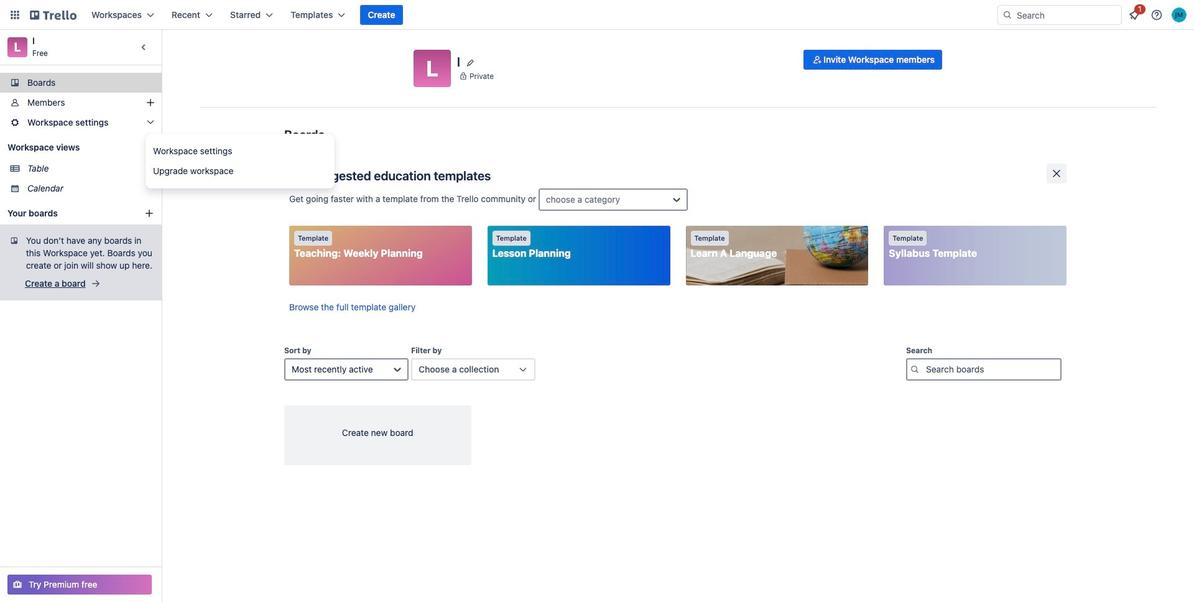 Task type: vqa. For each thing, say whether or not it's contained in the screenshot.
2nd 'Active' from the bottom
no



Task type: locate. For each thing, give the bounding box(es) containing it.
back to home image
[[30, 5, 77, 25]]

add board image
[[144, 208, 154, 218]]

jeremy miller (jeremymiller198) image
[[1172, 7, 1187, 22]]

primary element
[[0, 0, 1194, 30]]

search image
[[1003, 10, 1013, 20]]

workspace navigation collapse icon image
[[136, 39, 153, 56]]

your boards with 0 items element
[[7, 206, 138, 221]]

1 notification image
[[1127, 7, 1142, 22]]



Task type: describe. For each thing, give the bounding box(es) containing it.
Search field
[[1013, 6, 1122, 24]]

Search boards text field
[[906, 358, 1062, 381]]

sm image
[[811, 53, 824, 66]]

open information menu image
[[1151, 9, 1163, 21]]



